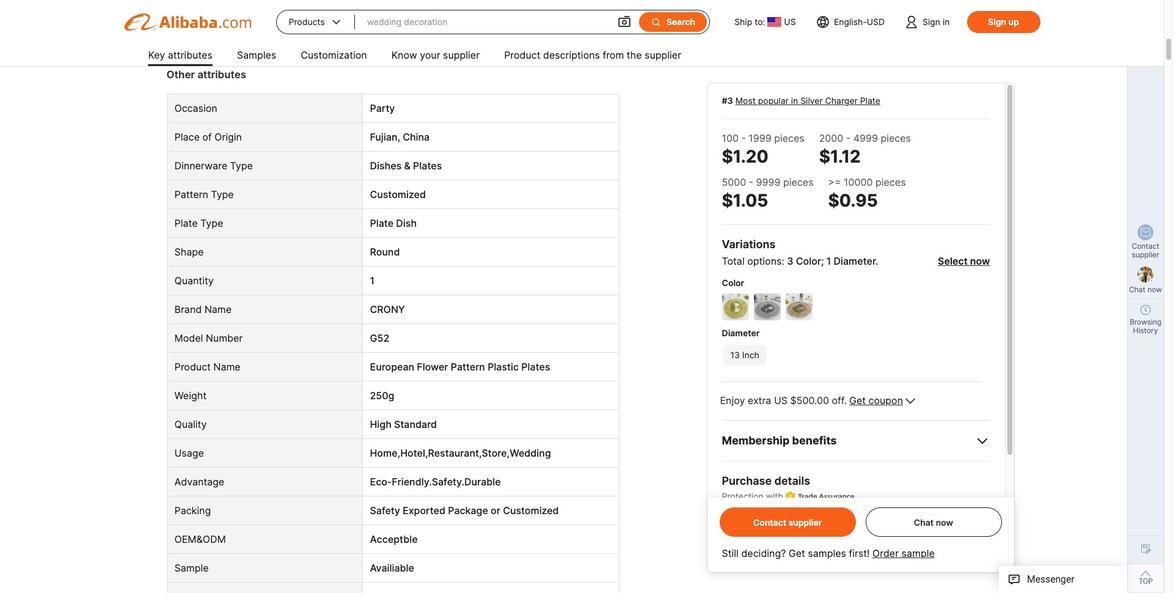 Task type: locate. For each thing, give the bounding box(es) containing it.
1 horizontal spatial details
[[897, 512, 923, 523]]

0 vertical spatial now
[[971, 255, 991, 267]]

0 vertical spatial product
[[504, 49, 541, 61]]

order sample link
[[873, 547, 935, 559]]

0 horizontal spatial plates
[[413, 160, 442, 172]]

0 horizontal spatial customized
[[370, 189, 426, 201]]

diameter right ";"
[[834, 255, 876, 267]]

color
[[797, 255, 822, 267], [722, 278, 745, 288]]

2 horizontal spatial -
[[847, 132, 851, 144]]

weight
[[175, 390, 207, 402]]

- inside 100 - 1999 pieces $1.20
[[742, 132, 746, 144]]

pieces inside 5000 - 9999 pieces $1.05
[[784, 176, 814, 188]]

1999
[[749, 132, 772, 144]]

usage
[[175, 447, 204, 459]]

1
[[827, 255, 832, 267], [370, 275, 375, 287]]

details
[[775, 474, 811, 487], [897, 512, 923, 523]]

2 vertical spatial now
[[936, 517, 954, 527]]

0 horizontal spatial 1
[[370, 275, 375, 287]]

attributes down samples "link"
[[198, 69, 246, 81]]

off.
[[832, 394, 847, 407]]

1 horizontal spatial plate
[[370, 217, 394, 230]]

sign right usd
[[923, 17, 941, 27]]

availiable
[[370, 562, 415, 574]]

plate for plate type
[[175, 217, 198, 230]]

type down "pattern type"
[[201, 217, 223, 230]]

dispatch
[[800, 523, 837, 534]]

plate dish
[[370, 217, 417, 230]]

name for brand name
[[205, 303, 232, 316]]

total options: 3 color ; 1 diameter .
[[722, 255, 879, 267]]

customized
[[370, 189, 426, 201], [503, 505, 559, 517]]

0 vertical spatial color
[[797, 255, 822, 267]]

1 horizontal spatial -
[[749, 176, 754, 188]]

1 horizontal spatial pattern
[[451, 361, 485, 373]]

1 horizontal spatial customized
[[503, 505, 559, 517]]

high
[[370, 418, 392, 431]]

>= 10000 pieces $0.95
[[829, 176, 906, 211]]

- right 5000
[[749, 176, 754, 188]]

customized up plate dish
[[370, 189, 426, 201]]

name for product name
[[214, 361, 241, 373]]

- right 2000
[[847, 132, 851, 144]]

1 vertical spatial pattern
[[451, 361, 485, 373]]

type down 'origin'
[[230, 160, 253, 172]]

popular
[[759, 95, 789, 106]]

plate left dish
[[370, 217, 394, 230]]

in left "silver"
[[792, 95, 799, 106]]

1 horizontal spatial in
[[943, 17, 950, 27]]

descriptions
[[544, 49, 600, 61]]

0 vertical spatial chat now
[[1130, 285, 1163, 294]]

1 sign from the left
[[923, 17, 941, 27]]

us right 'extra' at the right
[[775, 394, 788, 407]]

0 vertical spatial attributes
[[168, 49, 213, 61]]

chat up sample
[[915, 517, 934, 527]]

1 vertical spatial attributes
[[198, 69, 246, 81]]

1 down round at the left top
[[370, 275, 375, 287]]

pieces right '10000' in the top right of the page
[[876, 176, 906, 188]]

place
[[175, 131, 200, 143]]

contact supplier
[[1133, 241, 1160, 259], [754, 517, 822, 527]]

0 vertical spatial plastic
[[370, 7, 401, 19]]

get coupon link
[[850, 394, 904, 408]]

1 horizontal spatial get
[[850, 394, 866, 407]]

0 horizontal spatial contact supplier
[[754, 517, 822, 527]]

samples
[[237, 49, 276, 61]]

0 horizontal spatial -
[[742, 132, 746, 144]]

0 vertical spatial 1
[[827, 255, 832, 267]]

1 vertical spatial contact supplier
[[754, 517, 822, 527]]

chat now up sample
[[915, 517, 954, 527]]

to:
[[755, 17, 766, 27]]

pieces inside the 2000 - 4999 pieces $1.12
[[881, 132, 912, 144]]

sign left up
[[989, 17, 1007, 27]]

1 vertical spatial plastic
[[488, 361, 519, 373]]

1 horizontal spatial product
[[504, 49, 541, 61]]

pattern right flower
[[451, 361, 485, 373]]

- inside 5000 - 9999 pieces $1.05
[[749, 176, 754, 188]]

sample
[[902, 547, 935, 559]]

order
[[873, 547, 899, 559]]

0 horizontal spatial sign
[[923, 17, 941, 27]]

1 vertical spatial get
[[789, 547, 806, 559]]

diameter up '13 inch'
[[722, 328, 760, 338]]

2 sign from the left
[[989, 17, 1007, 27]]

0 vertical spatial get
[[850, 394, 866, 407]]

0 horizontal spatial diameter
[[722, 328, 760, 338]]

know your supplier
[[392, 49, 480, 61]]

$500.00
[[791, 394, 830, 407]]

1 vertical spatial color
[[722, 278, 745, 288]]

pieces inside >= 10000 pieces $0.95
[[876, 176, 906, 188]]

0 horizontal spatial pattern
[[175, 189, 208, 201]]

1 horizontal spatial sign
[[989, 17, 1007, 27]]

plastic
[[370, 7, 401, 19], [488, 361, 519, 373]]

#3
[[722, 95, 733, 106]]

0 vertical spatial contact supplier
[[1133, 241, 1160, 259]]

details up with
[[775, 474, 811, 487]]

model number
[[175, 332, 243, 344]]

contact supplier button
[[754, 517, 822, 527]]

0 vertical spatial details
[[775, 474, 811, 487]]

0 vertical spatial type
[[230, 160, 253, 172]]

pieces for $1.05
[[784, 176, 814, 188]]

of
[[203, 131, 212, 143]]

sample
[[175, 562, 209, 574]]

with
[[766, 491, 784, 501]]

#3 most popular in  silver charger plate
[[722, 95, 881, 106]]

product name
[[175, 361, 241, 373]]

enjoy extra us $500.00 off. get coupon
[[721, 394, 904, 407]]

other
[[167, 69, 195, 81]]

from
[[603, 49, 624, 61]]

sign
[[923, 17, 941, 27], [989, 17, 1007, 27]]

13 inch link
[[722, 344, 768, 367]]

high standard
[[370, 418, 437, 431]]

color down total
[[722, 278, 745, 288]]

1 horizontal spatial 1
[[827, 255, 832, 267]]

0 horizontal spatial now
[[936, 517, 954, 527]]

1 vertical spatial chat
[[915, 517, 934, 527]]

first!
[[849, 547, 870, 559]]

contact supplier to negotiate shipping details enjoy on-time dispatch guarantee
[[739, 512, 923, 534]]

charger
[[826, 95, 858, 106]]

0 horizontal spatial plastic
[[370, 7, 401, 19]]

plate type
[[175, 217, 223, 230]]

select now
[[939, 255, 991, 267]]

plate up shape
[[175, 217, 198, 230]]

9999
[[757, 176, 781, 188]]

now for the select now link
[[971, 255, 991, 267]]

or
[[491, 505, 501, 517]]

1 vertical spatial product
[[175, 361, 211, 373]]

membership
[[722, 434, 790, 447]]

european flower pattern plastic plates
[[370, 361, 551, 373]]

1 vertical spatial name
[[214, 361, 241, 373]]

wedding decoration text field
[[367, 11, 605, 33]]

product for product descriptions from the supplier
[[504, 49, 541, 61]]

in left sign up
[[943, 17, 950, 27]]

1 vertical spatial details
[[897, 512, 923, 523]]

pieces inside 100 - 1999 pieces $1.20
[[775, 132, 805, 144]]

key attributes
[[148, 49, 213, 61]]

pieces right the 1999
[[775, 132, 805, 144]]

ship
[[735, 17, 753, 27]]

chat up browsing
[[1130, 285, 1146, 294]]

chat now up browsing
[[1130, 285, 1163, 294]]

name down number
[[214, 361, 241, 373]]

color right the 3
[[797, 255, 822, 267]]

plate right charger
[[861, 95, 881, 106]]

0 horizontal spatial chat now
[[915, 517, 954, 527]]

2000
[[820, 132, 844, 144]]

0 vertical spatial name
[[205, 303, 232, 316]]

- right 100
[[742, 132, 746, 144]]

1 horizontal spatial chat
[[1130, 285, 1146, 294]]

1 vertical spatial customized
[[503, 505, 559, 517]]

get right off.
[[850, 394, 866, 407]]

sign for sign in
[[923, 17, 941, 27]]

1 vertical spatial now
[[1148, 285, 1163, 294]]

packing
[[175, 505, 211, 517]]

sign in
[[923, 17, 950, 27]]

us right to:
[[785, 17, 796, 27]]

browsing
[[1130, 317, 1162, 326]]

safety exported package or customized
[[370, 505, 559, 517]]

purchase details
[[722, 474, 811, 487]]

most popular in  silver charger plate link
[[736, 95, 881, 106]]

pattern up plate type
[[175, 189, 208, 201]]

type down dinnerware type
[[211, 189, 234, 201]]

package
[[448, 505, 488, 517]]

1 horizontal spatial color
[[797, 255, 822, 267]]

pieces right 9999
[[784, 176, 814, 188]]

name up number
[[205, 303, 232, 316]]

samples
[[808, 547, 847, 559]]

0 vertical spatial diameter
[[834, 255, 876, 267]]

0 vertical spatial customized
[[370, 189, 426, 201]]

0 vertical spatial us
[[785, 17, 796, 27]]

2 vertical spatial type
[[201, 217, 223, 230]]

1 horizontal spatial plates
[[522, 361, 551, 373]]

product up the weight
[[175, 361, 211, 373]]

total
[[722, 255, 745, 267]]

product down wedding decoration text box
[[504, 49, 541, 61]]

0 vertical spatial in
[[943, 17, 950, 27]]

standard
[[394, 418, 437, 431]]

product
[[504, 49, 541, 61], [175, 361, 211, 373]]

1 horizontal spatial now
[[971, 255, 991, 267]]

enjoy left 'extra' at the right
[[721, 394, 746, 407]]

0 horizontal spatial color
[[722, 278, 745, 288]]

home,hotel,restaurant,store,wedding
[[370, 447, 551, 459]]

pieces for $1.12
[[881, 132, 912, 144]]

pieces right 4999
[[881, 132, 912, 144]]

attributes up other
[[168, 49, 213, 61]]

0 horizontal spatial plate
[[175, 217, 198, 230]]

0 horizontal spatial product
[[175, 361, 211, 373]]

0 horizontal spatial in
[[792, 95, 799, 106]]

quantity
[[175, 275, 214, 287]]

material
[[175, 7, 212, 19]]

enjoy inside contact supplier to negotiate shipping details enjoy on-time dispatch guarantee
[[739, 523, 761, 534]]

1 horizontal spatial contact supplier
[[1133, 241, 1160, 259]]

customized right or
[[503, 505, 559, 517]]

- inside the 2000 - 4999 pieces $1.12
[[847, 132, 851, 144]]

diameter
[[834, 255, 876, 267], [722, 328, 760, 338]]

place of origin
[[175, 131, 242, 143]]

dishes & plates
[[370, 160, 442, 172]]

history
[[1134, 326, 1159, 335]]

1 horizontal spatial diameter
[[834, 255, 876, 267]]

1 vertical spatial type
[[211, 189, 234, 201]]

0 horizontal spatial get
[[789, 547, 806, 559]]

details right shipping
[[897, 512, 923, 523]]

1 vertical spatial plates
[[522, 361, 551, 373]]

get down time
[[789, 547, 806, 559]]

1 right ";"
[[827, 255, 832, 267]]

$1.05
[[722, 190, 769, 211]]

2000 - 4999 pieces $1.12
[[820, 132, 912, 167]]

select now link
[[939, 255, 991, 267]]

us
[[785, 17, 796, 27], [775, 394, 788, 407]]

100 - 1999 pieces $1.20
[[722, 132, 805, 167]]

1 vertical spatial enjoy
[[739, 523, 761, 534]]

13
[[731, 350, 740, 360]]

enjoy left on-
[[739, 523, 761, 534]]

contact
[[1133, 241, 1160, 251], [739, 512, 772, 523], [754, 517, 787, 527]]



Task type: vqa. For each thing, say whether or not it's contained in the screenshot.
prompt icon
no



Task type: describe. For each thing, give the bounding box(es) containing it.
protection
[[722, 491, 764, 501]]

1 vertical spatial 1
[[370, 275, 375, 287]]

product descriptions from the supplier
[[504, 49, 682, 61]]

.
[[876, 255, 879, 267]]

negotiate
[[819, 512, 857, 523]]

inch
[[743, 350, 760, 360]]

shipping
[[860, 512, 894, 523]]

1 vertical spatial diameter
[[722, 328, 760, 338]]

deciding?
[[742, 547, 786, 559]]

arrow down image
[[906, 394, 916, 408]]

5000
[[722, 176, 747, 188]]

flower
[[417, 361, 448, 373]]

g52
[[370, 332, 390, 344]]

crony
[[370, 303, 405, 316]]

0 vertical spatial plates
[[413, 160, 442, 172]]

2 horizontal spatial now
[[1148, 285, 1163, 294]]

european
[[370, 361, 415, 373]]


[[617, 15, 632, 29]]

customization link
[[301, 44, 367, 68]]

type for pattern type
[[211, 189, 234, 201]]

origin
[[215, 131, 242, 143]]

chat now button
[[915, 517, 954, 527]]

attributes for other attributes
[[198, 69, 246, 81]]

;
[[822, 255, 825, 267]]

on-
[[764, 523, 780, 534]]

silver
[[801, 95, 823, 106]]

product descriptions from the supplier link
[[504, 44, 682, 68]]

sign for sign up
[[989, 17, 1007, 27]]


[[651, 17, 662, 28]]

1 vertical spatial in
[[792, 95, 799, 106]]

2 horizontal spatial plate
[[861, 95, 881, 106]]

plate for plate dish
[[370, 217, 394, 230]]

dinnerware
[[175, 160, 227, 172]]

0 vertical spatial enjoy
[[721, 394, 746, 407]]

fujian, china
[[370, 131, 430, 143]]

attributes for key attributes
[[168, 49, 213, 61]]

brand name
[[175, 303, 232, 316]]

dish
[[396, 217, 417, 230]]

the
[[627, 49, 642, 61]]

your
[[420, 49, 441, 61]]

1 horizontal spatial plastic
[[488, 361, 519, 373]]

other attributes
[[167, 69, 246, 81]]

ship to:
[[735, 17, 766, 27]]

supplier inside contact supplier to negotiate shipping details enjoy on-time dispatch guarantee
[[774, 512, 806, 523]]

1 vertical spatial us
[[775, 394, 788, 407]]

shape
[[175, 246, 204, 258]]

- for $1.20
[[742, 132, 746, 144]]

 search
[[651, 17, 696, 28]]

extra
[[748, 394, 772, 407]]

occasion
[[175, 102, 217, 115]]

$0.95
[[829, 190, 878, 211]]

pieces for $1.20
[[775, 132, 805, 144]]

dishes
[[370, 160, 402, 172]]

0 vertical spatial chat
[[1130, 285, 1146, 294]]

quality
[[175, 418, 207, 431]]

select
[[939, 255, 968, 267]]

eco-friendly.safety.durable
[[370, 476, 501, 488]]

type for dinnerware type
[[230, 160, 253, 172]]

1 horizontal spatial chat now
[[1130, 285, 1163, 294]]

options:
[[748, 255, 785, 267]]

brand
[[175, 303, 202, 316]]

key attributes link
[[148, 44, 213, 68]]

up
[[1009, 17, 1020, 27]]

safety
[[370, 505, 400, 517]]

most
[[736, 95, 756, 106]]

details inside contact supplier to negotiate shipping details enjoy on-time dispatch guarantee
[[897, 512, 923, 523]]

0 horizontal spatial chat
[[915, 517, 934, 527]]

13 inch
[[731, 350, 760, 360]]

usd
[[867, 17, 885, 27]]

>=
[[829, 176, 842, 188]]

know your supplier link
[[392, 44, 480, 68]]

search
[[667, 17, 696, 27]]

10000
[[844, 176, 873, 188]]

0 vertical spatial pattern
[[175, 189, 208, 201]]

4999
[[854, 132, 879, 144]]

- for $1.12
[[847, 132, 851, 144]]

- for $1.05
[[749, 176, 754, 188]]

1 vertical spatial chat now
[[915, 517, 954, 527]]

protection with
[[722, 491, 784, 501]]


[[330, 16, 343, 28]]

type for plate type
[[201, 217, 223, 230]]

sign up
[[989, 17, 1020, 27]]

fujian,
[[370, 131, 400, 143]]

···
[[888, 549, 893, 557]]

$1.20
[[722, 146, 769, 167]]

&
[[404, 160, 411, 172]]

customization
[[301, 49, 367, 61]]

membership benefits
[[722, 434, 837, 447]]

products 
[[289, 16, 343, 28]]

oem&odm
[[175, 533, 226, 546]]

$1.12
[[820, 146, 861, 167]]

100
[[722, 132, 739, 144]]

coupon
[[869, 394, 904, 407]]

round
[[370, 246, 400, 258]]

product for product name
[[175, 361, 211, 373]]

3
[[788, 255, 794, 267]]

to
[[809, 512, 817, 523]]

still
[[722, 547, 739, 559]]

pattern type
[[175, 189, 234, 201]]

0 horizontal spatial details
[[775, 474, 811, 487]]

contact inside contact supplier to negotiate shipping details enjoy on-time dispatch guarantee
[[739, 512, 772, 523]]

now for chat now 'button'
[[936, 517, 954, 527]]

variations
[[722, 238, 776, 251]]



